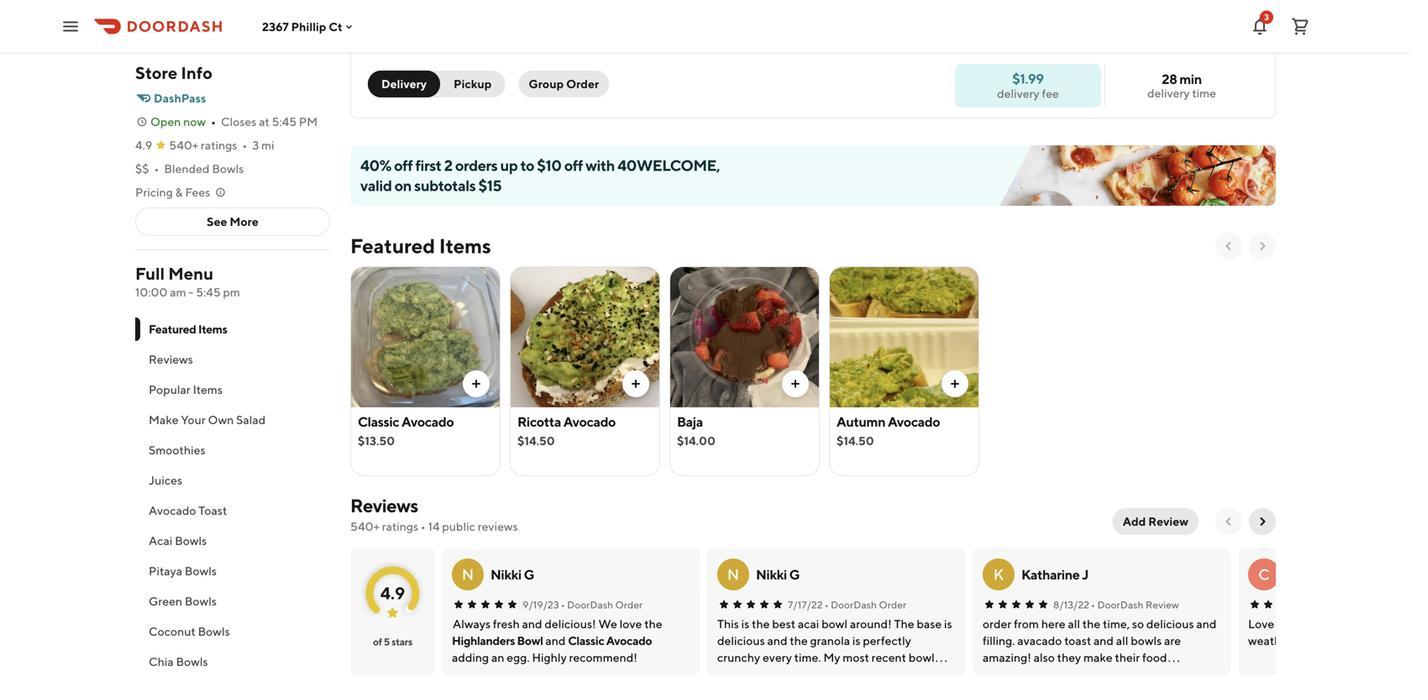 Task type: vqa. For each thing, say whether or not it's contained in the screenshot.
$14.50 for Ricotta Avocado
yes



Task type: describe. For each thing, give the bounding box(es) containing it.
make
[[149, 413, 179, 427]]

reviews for reviews
[[149, 352, 193, 366]]

Item Search search field
[[1034, 10, 1262, 29]]

group
[[529, 77, 564, 91]]

bowls for acai bowls
[[175, 534, 207, 548]]

phillip
[[291, 20, 326, 33]]

$10
[[537, 156, 562, 174]]

Pickup radio
[[430, 71, 505, 97]]

nikki for 9/19/23
[[491, 567, 521, 583]]

menu
[[168, 264, 213, 283]]

popular items button
[[135, 375, 330, 405]]

katharine j
[[1021, 567, 1089, 583]]

• right $$
[[154, 162, 159, 176]]

pitaya bowls
[[149, 564, 217, 578]]

order for 9/19/23
[[615, 599, 643, 611]]

smoothies
[[149, 443, 205, 457]]

avocado for ricotta avocado
[[563, 414, 616, 430]]

$$
[[135, 162, 149, 176]]

open menu image
[[60, 16, 81, 37]]

coconut bowls button
[[135, 617, 330, 647]]

40% off first 2 orders up to $10 off with 40welcome, valid on subtotals $15
[[360, 156, 720, 194]]

up
[[500, 156, 518, 174]]

nikki for 7/17/22
[[756, 567, 787, 583]]

items inside 'featured items' heading
[[439, 234, 491, 258]]

28
[[1162, 71, 1177, 87]]

classic avocado image
[[351, 266, 500, 407]]

dashpass
[[154, 91, 206, 105]]

5:45 inside full menu 10:00 am - 5:45 pm
[[196, 285, 221, 299]]

0 vertical spatial blended
[[135, 3, 239, 35]]

n for 9/19/23
[[462, 565, 474, 583]]

40welcome,
[[617, 156, 720, 174]]

salad
[[236, 413, 266, 427]]

ct
[[329, 20, 342, 33]]

14
[[428, 520, 440, 533]]

pm
[[223, 285, 240, 299]]

0 horizontal spatial 540+
[[169, 138, 198, 152]]

0 horizontal spatial ratings
[[201, 138, 237, 152]]

valid
[[360, 176, 392, 194]]

green bowls
[[149, 594, 217, 608]]

540+ inside reviews 540+ ratings • 14 public reviews
[[350, 520, 380, 533]]

classic for classic avocado $13.50
[[358, 414, 399, 430]]

j
[[1082, 567, 1089, 583]]

pitaya bowls button
[[135, 556, 330, 586]]

• doordash review
[[1091, 599, 1179, 611]]

pm
[[299, 115, 318, 129]]

of
[[373, 636, 382, 648]]

juices
[[149, 473, 182, 487]]

full menu 10:00 am - 5:45 pm
[[135, 264, 240, 299]]

chia bowls
[[149, 655, 208, 669]]

&
[[175, 185, 183, 199]]

• closes at 5:45 pm
[[211, 115, 318, 129]]

more
[[230, 215, 259, 228]]

0 items, open order cart image
[[1290, 16, 1310, 37]]

green
[[149, 594, 182, 608]]

bowls for coconut bowls
[[198, 625, 230, 638]]

1 vertical spatial featured items
[[149, 322, 227, 336]]

8/13/22
[[1053, 599, 1089, 611]]

open now
[[150, 115, 206, 129]]

min
[[1179, 71, 1202, 87]]

featured inside heading
[[350, 234, 435, 258]]

1 vertical spatial blended
[[164, 162, 210, 176]]

blended bowls
[[135, 3, 317, 35]]

highlanders bowl
[[452, 634, 543, 648]]

subtotals
[[414, 176, 476, 194]]

katharine
[[1021, 567, 1080, 583]]

highlanders
[[452, 634, 515, 648]]

• right 9/19/23
[[561, 599, 565, 611]]

reviews link
[[350, 495, 418, 517]]

• right now
[[211, 115, 216, 129]]

$$ • blended bowls
[[135, 162, 244, 176]]

orders
[[455, 156, 498, 174]]

avocado toast button
[[135, 496, 330, 526]]

green bowls button
[[135, 586, 330, 617]]

time
[[1192, 86, 1216, 100]]

doordash for 9/19/23
[[567, 599, 613, 611]]

featured items heading
[[350, 233, 491, 260]]

your
[[181, 413, 206, 427]]

group order button
[[519, 71, 609, 97]]

g for 7/17/22
[[789, 567, 800, 583]]

info
[[181, 63, 213, 83]]

next button of carousel image
[[1256, 239, 1269, 253]]

on
[[395, 176, 412, 194]]

delivery
[[381, 77, 427, 91]]

10:00
[[135, 285, 168, 299]]

order inside button
[[566, 77, 599, 91]]

reviews for reviews 540+ ratings • 14 public reviews
[[350, 495, 418, 517]]

pitaya
[[149, 564, 182, 578]]

k
[[993, 565, 1004, 583]]

to
[[520, 156, 534, 174]]

avocado for autumn avocado
[[888, 414, 940, 430]]

$14.00
[[677, 434, 716, 448]]

acai
[[149, 534, 172, 548]]

chia
[[149, 655, 174, 669]]

acai bowls
[[149, 534, 207, 548]]

now
[[183, 115, 206, 129]]

own
[[208, 413, 234, 427]]

0 horizontal spatial 4.9
[[135, 138, 152, 152]]

first
[[415, 156, 441, 174]]

1 vertical spatial items
[[198, 322, 227, 336]]

avocado inside "classic avocado" button
[[606, 634, 652, 648]]

pickup
[[454, 77, 492, 91]]

with
[[586, 156, 615, 174]]

bowls for chia bowls
[[176, 655, 208, 669]]

$15
[[478, 176, 502, 194]]

closes
[[221, 115, 257, 129]]

reviews button
[[135, 344, 330, 375]]

• left 3 mi
[[242, 138, 247, 152]]

items inside popular items button
[[193, 383, 223, 396]]

2367 phillip ct
[[262, 20, 342, 33]]

public
[[442, 520, 475, 533]]

ricotta avocado $14.50
[[517, 414, 616, 448]]

40%
[[360, 156, 391, 174]]

add item to cart image for classic avocado
[[470, 377, 483, 391]]



Task type: locate. For each thing, give the bounding box(es) containing it.
doordash up classic avocado
[[567, 599, 613, 611]]

blended up info
[[135, 3, 239, 35]]

0 horizontal spatial g
[[524, 567, 534, 583]]

items up make your own salad on the left of the page
[[193, 383, 223, 396]]

delivery
[[1147, 86, 1190, 100], [997, 87, 1040, 100]]

avocado inside classic avocado $13.50
[[402, 414, 454, 430]]

nikki g up 7/17/22
[[756, 567, 800, 583]]

make your own salad button
[[135, 405, 330, 435]]

fees
[[185, 185, 210, 199]]

classic for classic avocado
[[568, 634, 604, 648]]

0 vertical spatial 4.9
[[135, 138, 152, 152]]

see
[[207, 215, 227, 228]]

4.9
[[135, 138, 152, 152], [380, 583, 405, 603]]

0 horizontal spatial order
[[566, 77, 599, 91]]

$14.50
[[517, 434, 555, 448], [837, 434, 874, 448]]

0 vertical spatial 3
[[1264, 12, 1269, 22]]

0 horizontal spatial nikki
[[491, 567, 521, 583]]

$14.50 for ricotta avocado
[[517, 434, 555, 448]]

previous image
[[1222, 515, 1236, 528]]

classic inside button
[[568, 634, 604, 648]]

• doordash order for 7/17/22
[[824, 599, 906, 611]]

featured items down the on
[[350, 234, 491, 258]]

• doordash order up classic avocado
[[561, 599, 643, 611]]

at
[[259, 115, 270, 129]]

0 horizontal spatial 3
[[252, 138, 259, 152]]

make your own salad
[[149, 413, 266, 427]]

1 vertical spatial review
[[1146, 599, 1179, 611]]

0 horizontal spatial doordash
[[567, 599, 613, 611]]

3 add item to cart image from the left
[[948, 377, 962, 391]]

0 vertical spatial classic
[[358, 414, 399, 430]]

0 horizontal spatial reviews
[[149, 352, 193, 366]]

2 nikki from the left
[[756, 567, 787, 583]]

add item to cart image for autumn avocado
[[948, 377, 962, 391]]

doordash right 7/17/22
[[831, 599, 877, 611]]

1 vertical spatial featured
[[149, 322, 196, 336]]

order methods option group
[[368, 71, 505, 97]]

reviews
[[478, 520, 518, 533]]

1 doordash from the left
[[567, 599, 613, 611]]

see more
[[207, 215, 259, 228]]

1 n from the left
[[462, 565, 474, 583]]

2 doordash from the left
[[831, 599, 877, 611]]

see more button
[[136, 208, 329, 235]]

add item to cart image
[[629, 377, 643, 391]]

stars
[[391, 636, 412, 648]]

1 horizontal spatial ratings
[[382, 520, 418, 533]]

1 nikki g from the left
[[491, 567, 534, 583]]

540+ down reviews link
[[350, 520, 380, 533]]

1 vertical spatial 540+
[[350, 520, 380, 533]]

• right 8/13/22
[[1091, 599, 1095, 611]]

ricotta
[[517, 414, 561, 430]]

acai bowls button
[[135, 526, 330, 556]]

1 horizontal spatial featured items
[[350, 234, 491, 258]]

0 vertical spatial items
[[439, 234, 491, 258]]

reviews down $13.50
[[350, 495, 418, 517]]

store
[[135, 63, 177, 83]]

coconut
[[149, 625, 196, 638]]

reviews inside reviews 540+ ratings • 14 public reviews
[[350, 495, 418, 517]]

0 vertical spatial 540+
[[169, 138, 198, 152]]

order for 7/17/22
[[879, 599, 906, 611]]

autumn
[[837, 414, 885, 430]]

1 g from the left
[[524, 567, 534, 583]]

7/17/22
[[788, 599, 823, 611]]

autumn avocado image
[[830, 266, 979, 407]]

delivery left time
[[1147, 86, 1190, 100]]

$1.99 delivery fee
[[997, 71, 1059, 100]]

1 horizontal spatial 5:45
[[272, 115, 297, 129]]

g for 9/19/23
[[524, 567, 534, 583]]

$14.50 for autumn avocado
[[837, 434, 874, 448]]

reviews
[[149, 352, 193, 366], [350, 495, 418, 517]]

0 horizontal spatial delivery
[[997, 87, 1040, 100]]

avocado toast
[[149, 504, 227, 517]]

3 for 3 mi
[[252, 138, 259, 152]]

2367 phillip ct button
[[262, 20, 356, 33]]

0 horizontal spatial add item to cart image
[[470, 377, 483, 391]]

1 horizontal spatial doordash
[[831, 599, 877, 611]]

add item to cart image for baja
[[789, 377, 802, 391]]

2 nikki g from the left
[[756, 567, 800, 583]]

delivery inside 28 min delivery time
[[1147, 86, 1190, 100]]

store info
[[135, 63, 213, 83]]

classic avocado
[[568, 634, 652, 648]]

nikki g for 9/19/23
[[491, 567, 534, 583]]

•
[[211, 115, 216, 129], [242, 138, 247, 152], [154, 162, 159, 176], [421, 520, 426, 533], [561, 599, 565, 611], [824, 599, 829, 611], [1091, 599, 1095, 611]]

• right 7/17/22
[[824, 599, 829, 611]]

1 • doordash order from the left
[[561, 599, 643, 611]]

doordash for 7/17/22
[[831, 599, 877, 611]]

g up 9/19/23
[[524, 567, 534, 583]]

review
[[1148, 514, 1189, 528], [1146, 599, 1179, 611]]

1 vertical spatial 3
[[252, 138, 259, 152]]

items up "reviews" button
[[198, 322, 227, 336]]

nikki g up 9/19/23
[[491, 567, 534, 583]]

nikki
[[491, 567, 521, 583], [756, 567, 787, 583]]

1 vertical spatial 5:45
[[196, 285, 221, 299]]

• doordash order right 7/17/22
[[824, 599, 906, 611]]

am
[[170, 285, 186, 299]]

5:45 right -
[[196, 285, 221, 299]]

2 horizontal spatial add item to cart image
[[948, 377, 962, 391]]

0 vertical spatial featured
[[350, 234, 435, 258]]

2
[[444, 156, 452, 174]]

5:45 right at
[[272, 115, 297, 129]]

0 horizontal spatial • doordash order
[[561, 599, 643, 611]]

featured
[[350, 234, 435, 258], [149, 322, 196, 336]]

0 horizontal spatial off
[[394, 156, 413, 174]]

baja
[[677, 414, 703, 430]]

$14.50 down "autumn"
[[837, 434, 874, 448]]

1 horizontal spatial reviews
[[350, 495, 418, 517]]

c
[[1258, 565, 1270, 583]]

0 horizontal spatial n
[[462, 565, 474, 583]]

$14.50 inside autumn avocado $14.50
[[837, 434, 874, 448]]

review right add
[[1148, 514, 1189, 528]]

5:45
[[272, 115, 297, 129], [196, 285, 221, 299]]

classic up $13.50
[[358, 414, 399, 430]]

ratings down closes
[[201, 138, 237, 152]]

3 for 3
[[1264, 12, 1269, 22]]

1 horizontal spatial n
[[727, 565, 739, 583]]

2 add item to cart image from the left
[[789, 377, 802, 391]]

0 horizontal spatial $14.50
[[517, 434, 555, 448]]

1 vertical spatial reviews
[[350, 495, 418, 517]]

classic inside classic avocado $13.50
[[358, 414, 399, 430]]

blended
[[135, 3, 239, 35], [164, 162, 210, 176]]

avocado inside avocado toast button
[[149, 504, 196, 517]]

0 vertical spatial featured items
[[350, 234, 491, 258]]

off up the on
[[394, 156, 413, 174]]

1 horizontal spatial featured
[[350, 234, 435, 258]]

2 horizontal spatial doordash
[[1097, 599, 1144, 611]]

items down subtotals
[[439, 234, 491, 258]]

review inside add review button
[[1148, 514, 1189, 528]]

avocado for classic avocado
[[402, 414, 454, 430]]

pricing & fees button
[[135, 184, 227, 201]]

9/19/23
[[522, 599, 559, 611]]

1 horizontal spatial g
[[789, 567, 800, 583]]

1 off from the left
[[394, 156, 413, 174]]

0 horizontal spatial 5:45
[[196, 285, 221, 299]]

toast
[[198, 504, 227, 517]]

n for 7/17/22
[[727, 565, 739, 583]]

2 horizontal spatial order
[[879, 599, 906, 611]]

1 horizontal spatial off
[[564, 156, 583, 174]]

off right $10 on the left top of page
[[564, 156, 583, 174]]

delivery inside $1.99 delivery fee
[[997, 87, 1040, 100]]

reviews 540+ ratings • 14 public reviews
[[350, 495, 518, 533]]

1 vertical spatial 4.9
[[380, 583, 405, 603]]

3 mi
[[252, 138, 274, 152]]

0 vertical spatial reviews
[[149, 352, 193, 366]]

add item to cart image
[[470, 377, 483, 391], [789, 377, 802, 391], [948, 377, 962, 391]]

3
[[1264, 12, 1269, 22], [252, 138, 259, 152]]

classic right bowl
[[568, 634, 604, 648]]

1 horizontal spatial order
[[615, 599, 643, 611]]

bowl
[[517, 634, 543, 648]]

open
[[150, 115, 181, 129]]

review down add review button
[[1146, 599, 1179, 611]]

0 horizontal spatial featured items
[[149, 322, 227, 336]]

1 horizontal spatial nikki g
[[756, 567, 800, 583]]

2 g from the left
[[789, 567, 800, 583]]

1 horizontal spatial classic
[[568, 634, 604, 648]]

mi
[[261, 138, 274, 152]]

0 horizontal spatial classic
[[358, 414, 399, 430]]

featured down the on
[[350, 234, 435, 258]]

avocado inside autumn avocado $14.50
[[888, 414, 940, 430]]

next image
[[1256, 515, 1269, 528]]

baja image
[[670, 266, 819, 407]]

4.9 up of 5 stars
[[380, 583, 405, 603]]

bowls for green bowls
[[185, 594, 217, 608]]

popular
[[149, 383, 190, 396]]

2 n from the left
[[727, 565, 739, 583]]

nikki g
[[491, 567, 534, 583], [756, 567, 800, 583]]

0 vertical spatial ratings
[[201, 138, 237, 152]]

notification bell image
[[1250, 16, 1270, 37]]

1 horizontal spatial 3
[[1264, 12, 1269, 22]]

ratings
[[201, 138, 237, 152], [382, 520, 418, 533]]

3 left mi
[[252, 138, 259, 152]]

0 horizontal spatial nikki g
[[491, 567, 534, 583]]

bowls for pitaya bowls
[[185, 564, 217, 578]]

0 vertical spatial 5:45
[[272, 115, 297, 129]]

28 min delivery time
[[1147, 71, 1216, 100]]

add review
[[1123, 514, 1189, 528]]

avocado inside ricotta avocado $14.50
[[563, 414, 616, 430]]

1 horizontal spatial 4.9
[[380, 583, 405, 603]]

3 doordash from the left
[[1097, 599, 1144, 611]]

nikki g for 7/17/22
[[756, 567, 800, 583]]

1 horizontal spatial delivery
[[1147, 86, 1190, 100]]

pricing & fees
[[135, 185, 210, 199]]

baja $14.00
[[677, 414, 716, 448]]

1 horizontal spatial add item to cart image
[[789, 377, 802, 391]]

1 $14.50 from the left
[[517, 434, 555, 448]]

blended up pricing & fees button
[[164, 162, 210, 176]]

add
[[1123, 514, 1146, 528]]

$14.50 inside ricotta avocado $14.50
[[517, 434, 555, 448]]

reviews up popular
[[149, 352, 193, 366]]

1 horizontal spatial • doordash order
[[824, 599, 906, 611]]

reviews inside button
[[149, 352, 193, 366]]

1 horizontal spatial 540+
[[350, 520, 380, 533]]

bowls for blended bowls
[[244, 3, 317, 35]]

1 horizontal spatial $14.50
[[837, 434, 874, 448]]

doordash for 8/13/22
[[1097, 599, 1144, 611]]

2 vertical spatial items
[[193, 383, 223, 396]]

ratings inside reviews 540+ ratings • 14 public reviews
[[382, 520, 418, 533]]

delivery left fee
[[997, 87, 1040, 100]]

2 off from the left
[[564, 156, 583, 174]]

• doordash order
[[561, 599, 643, 611], [824, 599, 906, 611]]

$1.99
[[1012, 71, 1044, 87]]

2 • doordash order from the left
[[824, 599, 906, 611]]

ratings down reviews link
[[382, 520, 418, 533]]

1 vertical spatial ratings
[[382, 520, 418, 533]]

1 nikki from the left
[[491, 567, 521, 583]]

fee
[[1042, 87, 1059, 100]]

2 $14.50 from the left
[[837, 434, 874, 448]]

540+ down open now at the left top of page
[[169, 138, 198, 152]]

chia bowls button
[[135, 647, 330, 677]]

featured items down -
[[149, 322, 227, 336]]

• inside reviews 540+ ratings • 14 public reviews
[[421, 520, 426, 533]]

pricing
[[135, 185, 173, 199]]

1 vertical spatial classic
[[568, 634, 604, 648]]

1 horizontal spatial nikki
[[756, 567, 787, 583]]

highlanders bowl button
[[452, 632, 543, 649]]

classic
[[358, 414, 399, 430], [568, 634, 604, 648]]

$13.50
[[358, 434, 395, 448]]

• left 14
[[421, 520, 426, 533]]

featured down am
[[149, 322, 196, 336]]

doordash right 8/13/22
[[1097, 599, 1144, 611]]

• doordash order for 9/19/23
[[561, 599, 643, 611]]

g up 7/17/22
[[789, 567, 800, 583]]

0 vertical spatial review
[[1148, 514, 1189, 528]]

doordash
[[567, 599, 613, 611], [831, 599, 877, 611], [1097, 599, 1144, 611]]

Delivery radio
[[368, 71, 440, 97]]

smoothies button
[[135, 435, 330, 465]]

juices button
[[135, 465, 330, 496]]

previous button of carousel image
[[1222, 239, 1236, 253]]

of 5 stars
[[373, 636, 412, 648]]

ricotta avocado image
[[511, 266, 659, 407]]

1 add item to cart image from the left
[[470, 377, 483, 391]]

3 left 0 items, open order cart icon
[[1264, 12, 1269, 22]]

group order
[[529, 77, 599, 91]]

$14.50 down ricotta
[[517, 434, 555, 448]]

4.9 up $$
[[135, 138, 152, 152]]

0 horizontal spatial featured
[[149, 322, 196, 336]]



